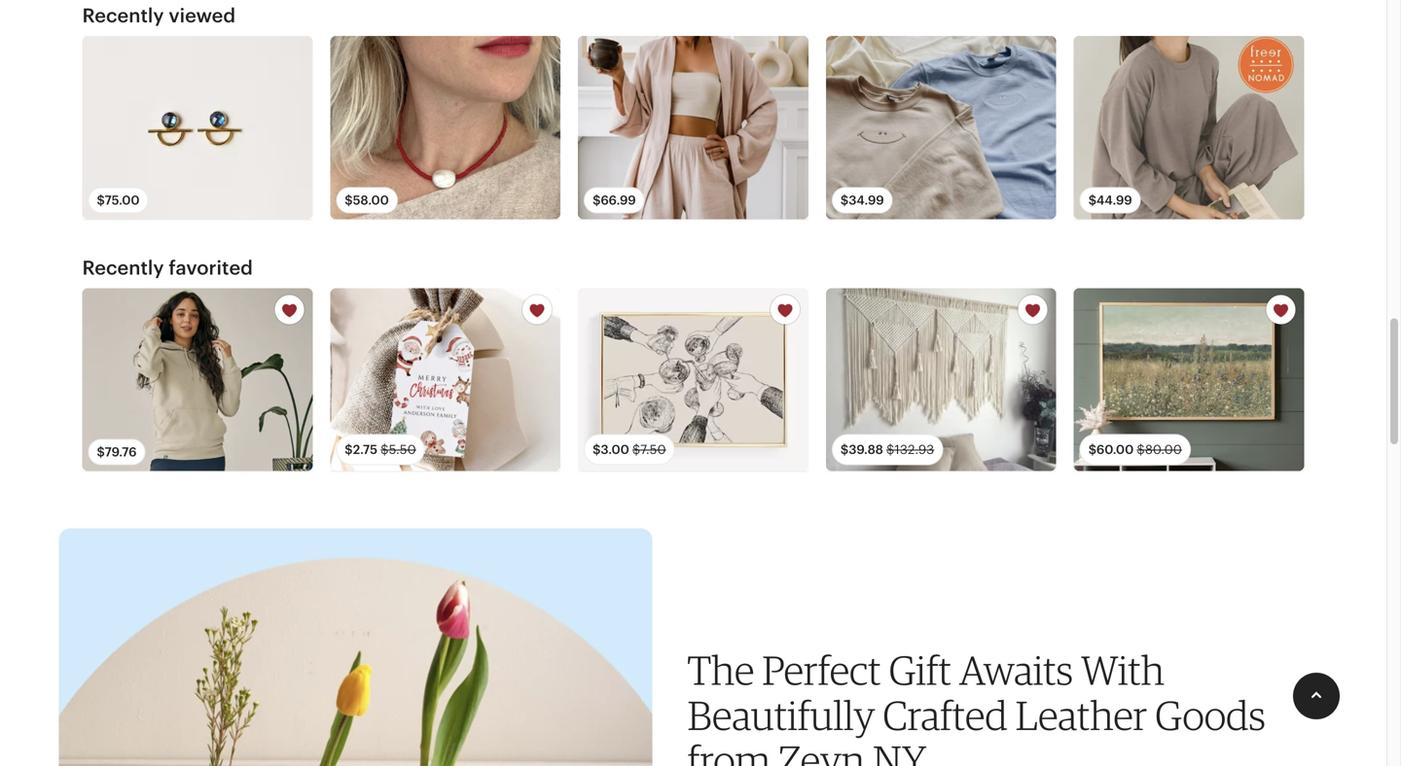 Task type: locate. For each thing, give the bounding box(es) containing it.
$ 39.88 $ 132.93
[[841, 443, 935, 457]]

1 recently from the top
[[82, 5, 164, 27]]

recently
[[82, 5, 164, 27], [82, 257, 164, 279]]

recently inside recently favorited link
[[82, 257, 164, 279]]

3.00
[[601, 443, 629, 457]]

recently left viewed
[[82, 5, 164, 27]]

$
[[97, 193, 105, 208], [345, 193, 353, 208], [593, 193, 601, 208], [841, 193, 849, 208], [1089, 193, 1097, 208], [345, 443, 353, 457], [381, 443, 389, 457], [593, 443, 601, 457], [633, 443, 640, 457], [841, 443, 849, 457], [887, 443, 895, 457], [1089, 443, 1097, 457], [1137, 443, 1145, 457], [97, 445, 105, 460]]

2 recently from the top
[[82, 257, 164, 279]]

viewed
[[169, 5, 236, 27]]

$ for $ 66.99
[[593, 193, 601, 208]]

recently favorited
[[82, 257, 253, 279]]

$ 3.00 $ 7.50
[[593, 443, 666, 457]]

$ 75.00
[[97, 193, 140, 208]]

smiley face embroidered sweatshirt image
[[826, 36, 1057, 219]]

awaits
[[960, 646, 1073, 695]]

macrame headboard, wall art decoration, large wall hanging, bohemian home decor tapestry, image
[[826, 289, 1057, 472]]

zeyn
[[779, 736, 865, 767]]

$ 58.00
[[345, 193, 389, 208]]

$ 66.99
[[593, 193, 636, 208]]

39.88
[[849, 443, 884, 457]]

recently viewed link
[[82, 4, 236, 27]]

0 vertical spatial recently
[[82, 5, 164, 27]]

75.00
[[105, 193, 140, 208]]

$ 34.99
[[841, 193, 884, 208]]

$ for $ 58.00
[[345, 193, 353, 208]]

perfect
[[762, 646, 881, 695]]

$ for $ 2.75 $ 5.50
[[345, 443, 353, 457]]

$ 44.99
[[1089, 193, 1133, 208]]

44.99
[[1097, 193, 1133, 208]]

from
[[688, 736, 771, 767]]

$ for $ 79.76
[[97, 445, 105, 460]]

recently viewed
[[82, 5, 236, 27]]

gift
[[889, 646, 952, 695]]

with
[[1081, 646, 1165, 695]]

5.50
[[389, 443, 416, 457]]

79.76
[[105, 445, 137, 460]]

1 vertical spatial recently
[[82, 257, 164, 279]]

$ 2.75 $ 5.50
[[345, 443, 416, 457]]

recently down 75.00
[[82, 257, 164, 279]]

recently favorited link
[[82, 256, 253, 280]]

$ for $ 3.00 $ 7.50
[[593, 443, 601, 457]]

$ for $ 75.00
[[97, 193, 105, 208]]

recently inside "recently viewed" link
[[82, 5, 164, 27]]

100% muslin cotton lounge wear set outfits for women – summer womens two piece sets – kimono robe wide leg pants - loungewear set image
[[578, 36, 809, 219]]

80.00
[[1145, 443, 1182, 457]]



Task type: describe. For each thing, give the bounding box(es) containing it.
2.75
[[353, 443, 378, 457]]

$ for $ 39.88 $ 132.93
[[841, 443, 849, 457]]

60.00
[[1097, 443, 1134, 457]]

beautifully
[[688, 691, 875, 740]]

recently for recently favorited
[[82, 257, 164, 279]]

the perfect gift awaits with beautifully crafted leather goods from zeyn ny
[[688, 646, 1266, 767]]

ny
[[873, 736, 927, 767]]

merry christmas gift tag printable, printable christmas gift tag, holiday party favor tag, editable christmas gift tag download, holiday tag image
[[330, 289, 561, 472]]

$ for $ 34.99
[[841, 193, 849, 208]]

$ for $ 60.00 $ 80.00
[[1089, 443, 1097, 457]]

the perfect gift awaits with beautifully crafted leather goods from zeyn ny link
[[688, 646, 1266, 767]]

serena earrings image
[[82, 36, 313, 219]]

new 4 colors / 2pc-set soft loungewear gray black red purple long sleeve casual wear top bottom pajama set / rena-new / one size image
[[1074, 36, 1305, 219]]

132.93
[[895, 443, 935, 457]]

women's organic cotton pullover hoodie - regular fit - sand - hooded top - soft and cozy - ethical and sustainable clothing image
[[82, 289, 313, 472]]

vintage wildflower field wall art | field of flowers art | botanical wildflower art | 167 image
[[1074, 289, 1305, 472]]

34.99
[[849, 193, 884, 208]]

7.50
[[640, 443, 666, 457]]

recently for recently viewed
[[82, 5, 164, 27]]

66.99
[[601, 193, 636, 208]]

leather
[[1016, 691, 1148, 740]]

crafted
[[883, 691, 1008, 740]]

goods
[[1155, 691, 1266, 740]]

the
[[688, 646, 755, 695]]

$ for $ 44.99
[[1089, 193, 1097, 208]]

$ 79.76
[[97, 445, 137, 460]]

cheers print | bar cart wall decor | cheers sign | cheers printable wall art | bar cart accessories | bar cart art | digital download image
[[578, 289, 809, 472]]

58.00
[[353, 193, 389, 208]]

$ 60.00 $ 80.00
[[1089, 443, 1182, 457]]

gemma pearl necklace image
[[330, 36, 561, 219]]

favorited
[[169, 257, 253, 279]]



Task type: vqa. For each thing, say whether or not it's contained in the screenshot.
Serena Earrings image
yes



